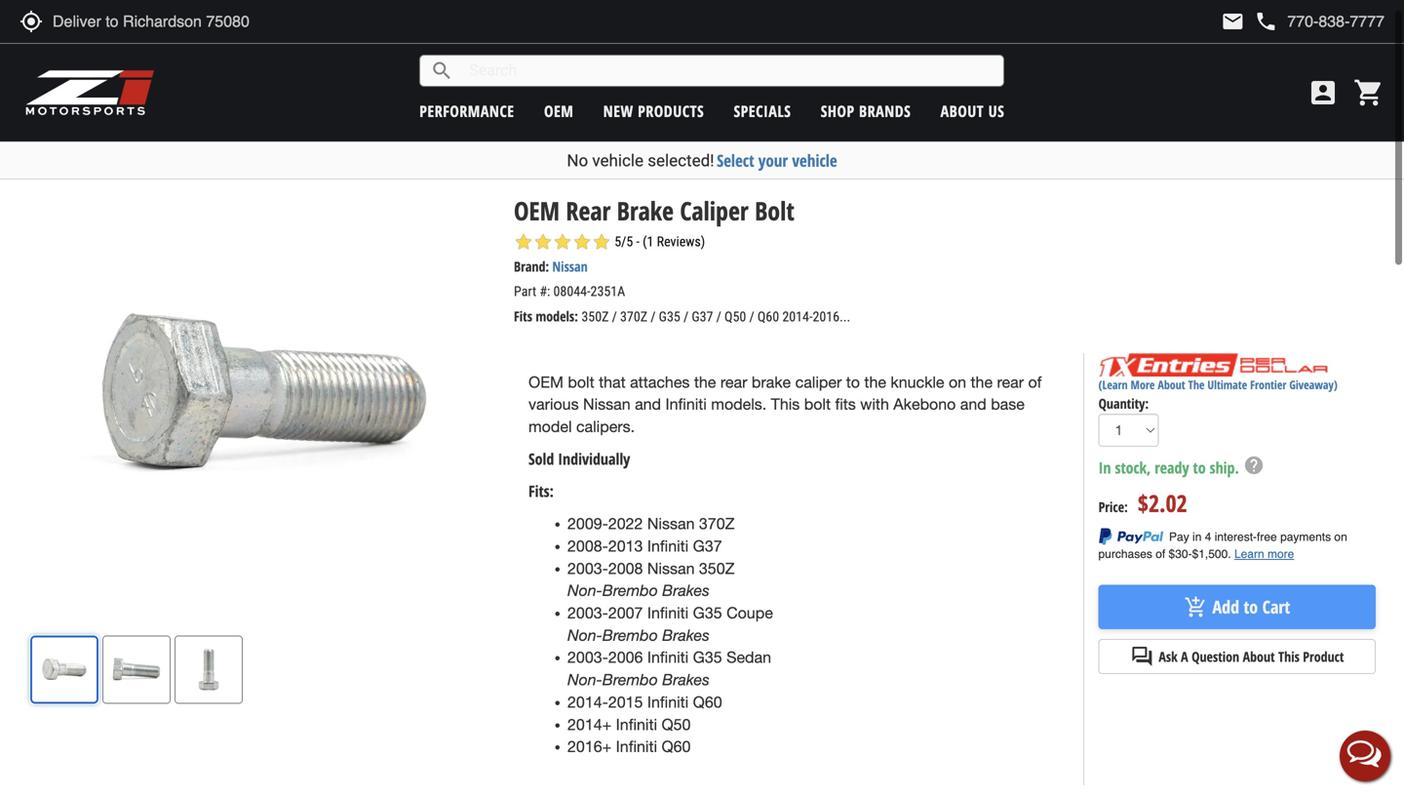 Task type: locate. For each thing, give the bounding box(es) containing it.
parts left rear brake system
[[125, 161, 152, 179]]

1 horizontal spatial rear
[[997, 373, 1024, 391]]

0 horizontal spatial to
[[847, 373, 860, 391]]

new products link
[[604, 100, 704, 121]]

2 brembo from the top
[[603, 626, 658, 644]]

g35 left "sedan"
[[693, 648, 723, 666]]

0 horizontal spatial and
[[635, 395, 661, 413]]

and down 'attaches'
[[635, 395, 661, 413]]

370z inside oem rear brake caliper bolt star star star star star 5/5 - (1 reviews) brand: nissan part #: 08044-2351a fits models: 350z / 370z / g35 / g37 / q50 / q60 2014-2016...
[[620, 309, 648, 325]]

0 vertical spatial g37
[[692, 309, 714, 325]]

nissan inside 'oem bolt that attaches the rear brake caliper to the knuckle on the rear of various nissan and infiniti models. this bolt fits with akebono and base model calipers.'
[[583, 395, 631, 413]]

0 horizontal spatial bolt
[[568, 373, 595, 391]]

to right add
[[1244, 595, 1259, 619]]

2 2003- from the top
[[568, 604, 609, 622]]

nissan up calipers.
[[583, 395, 631, 413]]

2014-
[[783, 309, 813, 325], [568, 693, 609, 711]]

1 vertical spatial q50
[[662, 715, 691, 733]]

oem
[[544, 100, 574, 121], [14, 161, 39, 179], [514, 193, 560, 228], [529, 373, 564, 391]]

shop brands
[[821, 100, 911, 121]]

0 horizontal spatial 370z
[[620, 309, 648, 325]]

question_answer ask a question about this product
[[1131, 645, 1345, 668]]

5 star from the left
[[592, 232, 612, 252]]

with
[[861, 395, 890, 413]]

oem for parts
[[14, 161, 39, 179]]

brake inside oem rear brake caliper bolt star star star star star 5/5 - (1 reviews) brand: nissan part #: 08044-2351a fits models: 350z / 370z / g35 / g37 / q50 / q60 2014-2016...
[[617, 193, 674, 228]]

rear up base
[[997, 373, 1024, 391]]

shopping_cart link
[[1349, 77, 1385, 108]]

oem inside 'oem bolt that attaches the rear brake caliper to the knuckle on the rear of various nissan and infiniti models. this bolt fits with akebono and base model calipers.'
[[529, 373, 564, 391]]

2 / from the left
[[651, 309, 656, 325]]

2003-
[[568, 559, 609, 577], [568, 604, 609, 622], [568, 648, 609, 666]]

g35 left coupe at bottom right
[[693, 604, 723, 622]]

to
[[847, 373, 860, 391], [1194, 457, 1206, 478], [1244, 595, 1259, 619]]

to up fits
[[847, 373, 860, 391]]

g35 up 'attaches'
[[659, 309, 681, 325]]

non-
[[568, 581, 603, 600], [568, 626, 603, 644], [568, 670, 603, 689]]

this left product
[[1279, 647, 1300, 666]]

my_location
[[20, 10, 43, 33]]

2 non- from the top
[[568, 626, 603, 644]]

2014- up caliper
[[783, 309, 813, 325]]

0 vertical spatial 350z
[[582, 309, 609, 325]]

add_shopping_cart add to cart
[[1185, 595, 1291, 619]]

q60
[[758, 309, 780, 325], [693, 693, 723, 711], [662, 738, 691, 756]]

rear
[[721, 373, 748, 391], [997, 373, 1024, 391]]

ship.
[[1210, 457, 1240, 478]]

2003- down 2008-
[[568, 559, 609, 577]]

oem up various
[[529, 373, 564, 391]]

star
[[514, 232, 534, 252], [534, 232, 553, 252], [553, 232, 573, 252], [573, 232, 592, 252], [592, 232, 612, 252]]

5/5 -
[[615, 234, 640, 250]]

2 brakes from the top
[[663, 626, 710, 644]]

3 the from the left
[[971, 373, 993, 391]]

1 horizontal spatial parts
[[125, 161, 152, 179]]

1 vertical spatial brakes
[[663, 626, 710, 644]]

brake right the oem parts link on the left of the page
[[91, 161, 122, 179]]

2003- up 2006
[[568, 604, 609, 622]]

0 horizontal spatial vehicle
[[593, 151, 644, 170]]

1 horizontal spatial about
[[1158, 377, 1186, 393]]

2 horizontal spatial the
[[971, 373, 993, 391]]

q50 up models.
[[725, 309, 747, 325]]

1 horizontal spatial the
[[865, 373, 887, 391]]

nissan right 2008
[[648, 559, 695, 577]]

0 horizontal spatial parts
[[42, 161, 69, 179]]

parts for oem parts
[[42, 161, 69, 179]]

g37
[[692, 309, 714, 325], [693, 537, 723, 555]]

various
[[529, 395, 579, 413]]

350z
[[582, 309, 609, 325], [699, 559, 735, 577]]

brembo
[[603, 581, 658, 600], [603, 626, 658, 644], [603, 670, 658, 689]]

us
[[989, 100, 1005, 121]]

brembo down 2007
[[603, 626, 658, 644]]

3 2003- from the top
[[568, 648, 609, 666]]

2003- down 2007
[[568, 648, 609, 666]]

2016...
[[813, 309, 851, 325]]

0 vertical spatial 370z
[[620, 309, 648, 325]]

brake left system
[[202, 161, 233, 179]]

370z down 2351a
[[620, 309, 648, 325]]

370z right 2022 at bottom
[[699, 515, 735, 533]]

370z
[[620, 309, 648, 325], [699, 515, 735, 533]]

$2.02
[[1138, 487, 1188, 519]]

q60 inside oem rear brake caliper bolt star star star star star 5/5 - (1 reviews) brand: nissan part #: 08044-2351a fits models: 350z / 370z / g35 / g37 / q50 / q60 2014-2016...
[[758, 309, 780, 325]]

2014+
[[568, 715, 612, 733]]

about left the
[[1158, 377, 1186, 393]]

08044-
[[554, 284, 591, 300]]

2 vertical spatial 2003-
[[568, 648, 609, 666]]

0 horizontal spatial about
[[941, 100, 984, 121]]

brake up 5/5 -
[[617, 193, 674, 228]]

350z inside 2009-2022 nissan 370z 2008-2013 infiniti g37 2003-2008 nissan 350z non-brembo brakes 2003-2007 infiniti g35 coupe non-brembo brakes 2003-2006 infiniti g35 sedan non-brembo brakes 2014-2015 infiniti q60 2014+ infiniti q50 2016+ infiniti q60
[[699, 559, 735, 577]]

about us link
[[941, 100, 1005, 121]]

2 vertical spatial about
[[1243, 647, 1276, 666]]

g37 right 2013
[[693, 537, 723, 555]]

2014- up '2014+' at left
[[568, 693, 609, 711]]

0 vertical spatial brembo
[[603, 581, 658, 600]]

oem inside oem rear brake caliper bolt star star star star star 5/5 - (1 reviews) brand: nissan part #: 08044-2351a fits models: 350z / 370z / g35 / g37 / q50 / q60 2014-2016...
[[514, 193, 560, 228]]

brembo down 2008
[[603, 581, 658, 600]]

rear down no
[[566, 193, 611, 228]]

this inside 'oem bolt that attaches the rear brake caliper to the knuckle on the rear of various nissan and infiniti models. this bolt fits with akebono and base model calipers.'
[[771, 395, 800, 413]]

2 vertical spatial brakes
[[663, 670, 710, 689]]

oem up the brand:
[[514, 193, 560, 228]]

0 vertical spatial g35
[[659, 309, 681, 325]]

rear brake system link
[[174, 161, 274, 179]]

base
[[991, 395, 1025, 413]]

0 horizontal spatial the
[[694, 373, 716, 391]]

2 parts from the left
[[125, 161, 152, 179]]

1 horizontal spatial q50
[[725, 309, 747, 325]]

2 horizontal spatial brake
[[617, 193, 674, 228]]

0 vertical spatial 2014-
[[783, 309, 813, 325]]

3 / from the left
[[684, 309, 689, 325]]

2 vertical spatial non-
[[568, 670, 603, 689]]

0 vertical spatial this
[[771, 395, 800, 413]]

2 horizontal spatial about
[[1243, 647, 1276, 666]]

0 horizontal spatial q50
[[662, 715, 691, 733]]

nissan
[[553, 257, 588, 276], [583, 395, 631, 413], [648, 515, 695, 533], [648, 559, 695, 577]]

1 vertical spatial this
[[1279, 647, 1300, 666]]

1 vertical spatial g37
[[693, 537, 723, 555]]

1 vertical spatial 2014-
[[568, 693, 609, 711]]

mail phone
[[1222, 10, 1278, 33]]

1 horizontal spatial rear
[[566, 193, 611, 228]]

vehicle right your
[[792, 149, 838, 172]]

oem for bolt
[[529, 373, 564, 391]]

1 horizontal spatial to
[[1194, 457, 1206, 478]]

this down brake
[[771, 395, 800, 413]]

and
[[635, 395, 661, 413], [961, 395, 987, 413]]

3 brembo from the top
[[603, 670, 658, 689]]

to left the ship.
[[1194, 457, 1206, 478]]

5 / from the left
[[750, 309, 755, 325]]

1 vertical spatial non-
[[568, 626, 603, 644]]

0 horizontal spatial 2014-
[[568, 693, 609, 711]]

1 vertical spatial 370z
[[699, 515, 735, 533]]

shop
[[821, 100, 855, 121]]

0 vertical spatial brakes
[[663, 581, 710, 600]]

Search search field
[[454, 56, 1004, 86]]

0 horizontal spatial q60
[[662, 738, 691, 756]]

1 horizontal spatial 350z
[[699, 559, 735, 577]]

the up models.
[[694, 373, 716, 391]]

2 vertical spatial g35
[[693, 648, 723, 666]]

1 horizontal spatial bolt
[[805, 395, 831, 413]]

products
[[638, 100, 704, 121]]

parts left 'brake parts'
[[42, 161, 69, 179]]

g37 up models.
[[692, 309, 714, 325]]

1 horizontal spatial 2014-
[[783, 309, 813, 325]]

2 horizontal spatial q60
[[758, 309, 780, 325]]

2 horizontal spatial to
[[1244, 595, 1259, 619]]

0 vertical spatial q50
[[725, 309, 747, 325]]

1 horizontal spatial this
[[1279, 647, 1300, 666]]

4 star from the left
[[573, 232, 592, 252]]

1 horizontal spatial and
[[961, 395, 987, 413]]

account_box link
[[1303, 77, 1344, 108]]

rear right brake parts link
[[174, 161, 199, 179]]

/
[[612, 309, 617, 325], [651, 309, 656, 325], [684, 309, 689, 325], [717, 309, 722, 325], [750, 309, 755, 325]]

2022
[[609, 515, 643, 533]]

0 horizontal spatial rear
[[721, 373, 748, 391]]

0 vertical spatial q60
[[758, 309, 780, 325]]

q50 inside oem rear brake caliper bolt star star star star star 5/5 - (1 reviews) brand: nissan part #: 08044-2351a fits models: 350z / 370z / g35 / g37 / q50 / q60 2014-2016...
[[725, 309, 747, 325]]

2006
[[609, 648, 643, 666]]

brake parts link
[[91, 161, 152, 179]]

bolt down caliper
[[805, 395, 831, 413]]

nissan up 08044-
[[553, 257, 588, 276]]

nissan right 2022 at bottom
[[648, 515, 695, 533]]

2 rear from the left
[[997, 373, 1024, 391]]

0 horizontal spatial brake
[[91, 161, 122, 179]]

0 horizontal spatial this
[[771, 395, 800, 413]]

3 brakes from the top
[[663, 670, 710, 689]]

vehicle
[[792, 149, 838, 172], [593, 151, 644, 170]]

2008
[[609, 559, 643, 577]]

calipers.
[[576, 418, 635, 436]]

cart
[[1263, 595, 1291, 619]]

the up "with"
[[865, 373, 887, 391]]

g35
[[659, 309, 681, 325], [693, 604, 723, 622], [693, 648, 723, 666]]

oem parts link
[[14, 161, 69, 179]]

fits
[[836, 395, 856, 413]]

infiniti
[[666, 395, 707, 413], [648, 537, 689, 555], [648, 604, 689, 622], [648, 648, 689, 666], [648, 693, 689, 711], [616, 715, 658, 733], [616, 738, 658, 756]]

about right the "question"
[[1243, 647, 1276, 666]]

2 vertical spatial q60
[[662, 738, 691, 756]]

1 star from the left
[[514, 232, 534, 252]]

2 vertical spatial brembo
[[603, 670, 658, 689]]

bolt left that
[[568, 373, 595, 391]]

rear up models.
[[721, 373, 748, 391]]

mail link
[[1222, 10, 1245, 33]]

0 vertical spatial to
[[847, 373, 860, 391]]

rear brake system
[[174, 161, 274, 179]]

phone link
[[1255, 10, 1385, 33]]

brembo down 2006
[[603, 670, 658, 689]]

0 horizontal spatial 350z
[[582, 309, 609, 325]]

oem left 'brake parts'
[[14, 161, 39, 179]]

0 vertical spatial rear
[[174, 161, 199, 179]]

the right on
[[971, 373, 993, 391]]

350z up coupe at bottom right
[[699, 559, 735, 577]]

1 vertical spatial 350z
[[699, 559, 735, 577]]

1 vertical spatial 2003-
[[568, 604, 609, 622]]

shopping_cart
[[1354, 77, 1385, 108]]

1 vertical spatial to
[[1194, 457, 1206, 478]]

q60 right '2015' on the bottom left
[[693, 693, 723, 711]]

1 vertical spatial brembo
[[603, 626, 658, 644]]

a
[[1182, 647, 1189, 666]]

1 rear from the left
[[721, 373, 748, 391]]

and down on
[[961, 395, 987, 413]]

1 / from the left
[[612, 309, 617, 325]]

fits:
[[529, 481, 554, 502]]

add_shopping_cart
[[1185, 595, 1208, 619]]

2 star from the left
[[534, 232, 553, 252]]

350z down 2351a
[[582, 309, 609, 325]]

brand:
[[514, 257, 549, 276]]

this
[[771, 395, 800, 413], [1279, 647, 1300, 666]]

ready
[[1155, 457, 1190, 478]]

0 vertical spatial 2003-
[[568, 559, 609, 577]]

brake
[[91, 161, 122, 179], [202, 161, 233, 179], [617, 193, 674, 228]]

q50 right '2014+' at left
[[662, 715, 691, 733]]

brands
[[859, 100, 911, 121]]

q50
[[725, 309, 747, 325], [662, 715, 691, 733]]

vehicle right no
[[593, 151, 644, 170]]

1 vertical spatial rear
[[566, 193, 611, 228]]

q60 left 2016...
[[758, 309, 780, 325]]

about left "us"
[[941, 100, 984, 121]]

search
[[430, 59, 454, 82]]

your
[[759, 149, 788, 172]]

1 vertical spatial q60
[[693, 693, 723, 711]]

oem parts
[[14, 161, 69, 179]]

about
[[941, 100, 984, 121], [1158, 377, 1186, 393], [1243, 647, 1276, 666]]

0 vertical spatial non-
[[568, 581, 603, 600]]

1 horizontal spatial 370z
[[699, 515, 735, 533]]

3 star from the left
[[553, 232, 573, 252]]

4 / from the left
[[717, 309, 722, 325]]

caliper
[[680, 193, 749, 228]]

1 parts from the left
[[42, 161, 69, 179]]

q60 right 2016+
[[662, 738, 691, 756]]



Task type: describe. For each thing, give the bounding box(es) containing it.
on
[[949, 373, 967, 391]]

help
[[1244, 454, 1265, 476]]

g37 inside 2009-2022 nissan 370z 2008-2013 infiniti g37 2003-2008 nissan 350z non-brembo brakes 2003-2007 infiniti g35 coupe non-brembo brakes 2003-2006 infiniti g35 sedan non-brembo brakes 2014-2015 infiniti q60 2014+ infiniti q50 2016+ infiniti q60
[[693, 537, 723, 555]]

2 and from the left
[[961, 395, 987, 413]]

g37 inside oem rear brake caliper bolt star star star star star 5/5 - (1 reviews) brand: nissan part #: 08044-2351a fits models: 350z / 370z / g35 / g37 / q50 / q60 2014-2016...
[[692, 309, 714, 325]]

z1 motorsports logo image
[[24, 68, 156, 117]]

part
[[514, 284, 537, 300]]

oem for rear
[[514, 193, 560, 228]]

350z inside oem rear brake caliper bolt star star star star star 5/5 - (1 reviews) brand: nissan part #: 08044-2351a fits models: 350z / 370z / g35 / g37 / q50 / q60 2014-2016...
[[582, 309, 609, 325]]

oem rear brake caliper bolt star star star star star 5/5 - (1 reviews) brand: nissan part #: 08044-2351a fits models: 350z / 370z / g35 / g37 / q50 / q60 2014-2016...
[[514, 193, 851, 326]]

0 vertical spatial about
[[941, 100, 984, 121]]

no vehicle selected! select your vehicle
[[567, 149, 838, 172]]

sedan
[[727, 648, 772, 666]]

about inside "question_answer ask a question about this product"
[[1243, 647, 1276, 666]]

the
[[1189, 377, 1205, 393]]

knuckle
[[891, 373, 945, 391]]

akebono
[[894, 395, 956, 413]]

models:
[[536, 307, 578, 326]]

1 brakes from the top
[[663, 581, 710, 600]]

phone
[[1255, 10, 1278, 33]]

select your vehicle link
[[717, 149, 838, 172]]

no
[[567, 151, 588, 170]]

nissan inside oem rear brake caliper bolt star star star star star 5/5 - (1 reviews) brand: nissan part #: 08044-2351a fits models: 350z / 370z / g35 / g37 / q50 / q60 2014-2016...
[[553, 257, 588, 276]]

1 vertical spatial bolt
[[805, 395, 831, 413]]

question_answer
[[1131, 645, 1154, 668]]

1 horizontal spatial q60
[[693, 693, 723, 711]]

individually
[[558, 448, 630, 469]]

shop brands link
[[821, 100, 911, 121]]

of
[[1029, 373, 1042, 391]]

caliper
[[796, 373, 842, 391]]

2008-
[[568, 537, 609, 555]]

models.
[[711, 395, 767, 413]]

0 horizontal spatial rear
[[174, 161, 199, 179]]

1 2003- from the top
[[568, 559, 609, 577]]

price:
[[1099, 497, 1129, 516]]

1 and from the left
[[635, 395, 661, 413]]

specials
[[734, 100, 792, 121]]

1 brembo from the top
[[603, 581, 658, 600]]

oem up no
[[544, 100, 574, 121]]

2007
[[609, 604, 643, 622]]

product
[[1304, 647, 1345, 666]]

infiniti inside 'oem bolt that attaches the rear brake caliper to the knuckle on the rear of various nissan and infiniti models. this bolt fits with akebono and base model calipers.'
[[666, 395, 707, 413]]

giveaway)
[[1290, 377, 1338, 393]]

1 vertical spatial about
[[1158, 377, 1186, 393]]

(learn more about the ultimate frontier giveaway)
[[1099, 377, 1338, 393]]

model
[[529, 418, 572, 436]]

2009-2022 nissan 370z 2008-2013 infiniti g37 2003-2008 nissan 350z non-brembo brakes 2003-2007 infiniti g35 coupe non-brembo brakes 2003-2006 infiniti g35 sedan non-brembo brakes 2014-2015 infiniti q60 2014+ infiniti q50 2016+ infiniti q60
[[568, 515, 773, 756]]

more
[[1131, 377, 1155, 393]]

#:
[[540, 284, 551, 300]]

2 the from the left
[[865, 373, 887, 391]]

specials link
[[734, 100, 792, 121]]

coupe
[[727, 604, 773, 622]]

0 vertical spatial bolt
[[568, 373, 595, 391]]

that
[[599, 373, 626, 391]]

attaches
[[630, 373, 690, 391]]

1 horizontal spatial brake
[[202, 161, 233, 179]]

stock,
[[1115, 457, 1151, 478]]

ultimate
[[1208, 377, 1248, 393]]

parts for brake parts
[[125, 161, 152, 179]]

oem link
[[544, 100, 574, 121]]

quantity:
[[1099, 394, 1149, 412]]

oem bolt that attaches the rear brake caliper to the knuckle on the rear of various nissan and infiniti models. this bolt fits with akebono and base model calipers.
[[529, 373, 1042, 436]]

3 non- from the top
[[568, 670, 603, 689]]

new
[[604, 100, 634, 121]]

add
[[1213, 595, 1240, 619]]

performance
[[420, 100, 515, 121]]

(learn more about the ultimate frontier giveaway) link
[[1099, 377, 1338, 393]]

370z inside 2009-2022 nissan 370z 2008-2013 infiniti g37 2003-2008 nissan 350z non-brembo brakes 2003-2007 infiniti g35 coupe non-brembo brakes 2003-2006 infiniti g35 sedan non-brembo brakes 2014-2015 infiniti q60 2014+ infiniti q50 2016+ infiniti q60
[[699, 515, 735, 533]]

sold individually
[[529, 448, 630, 469]]

1 vertical spatial g35
[[693, 604, 723, 622]]

q50 inside 2009-2022 nissan 370z 2008-2013 infiniti g37 2003-2008 nissan 350z non-brembo brakes 2003-2007 infiniti g35 coupe non-brembo brakes 2003-2006 infiniti g35 sedan non-brembo brakes 2014-2015 infiniti q60 2014+ infiniti q50 2016+ infiniti q60
[[662, 715, 691, 733]]

2351a
[[591, 284, 626, 300]]

ask
[[1159, 647, 1178, 666]]

2014- inside 2009-2022 nissan 370z 2008-2013 infiniti g37 2003-2008 nissan 350z non-brembo brakes 2003-2007 infiniti g35 coupe non-brembo brakes 2003-2006 infiniti g35 sedan non-brembo brakes 2014-2015 infiniti q60 2014+ infiniti q50 2016+ infiniti q60
[[568, 693, 609, 711]]

2009-
[[568, 515, 609, 533]]

in
[[1099, 457, 1112, 478]]

brake
[[752, 373, 791, 391]]

question
[[1192, 647, 1240, 666]]

select
[[717, 149, 755, 172]]

g35 inside oem rear brake caliper bolt star star star star star 5/5 - (1 reviews) brand: nissan part #: 08044-2351a fits models: 350z / 370z / g35 / g37 / q50 / q60 2014-2016...
[[659, 309, 681, 325]]

2 vertical spatial to
[[1244, 595, 1259, 619]]

nissan link
[[553, 257, 588, 276]]

mail
[[1222, 10, 1245, 33]]

sold
[[529, 448, 554, 469]]

1 the from the left
[[694, 373, 716, 391]]

brake parts
[[91, 161, 152, 179]]

2013
[[609, 537, 643, 555]]

vehicle inside no vehicle selected! select your vehicle
[[593, 151, 644, 170]]

this inside "question_answer ask a question about this product"
[[1279, 647, 1300, 666]]

account_box
[[1308, 77, 1339, 108]]

about us
[[941, 100, 1005, 121]]

to inside 'in stock, ready to ship. help'
[[1194, 457, 1206, 478]]

in stock, ready to ship. help
[[1099, 454, 1265, 478]]

price: $2.02
[[1099, 487, 1188, 519]]

1 horizontal spatial vehicle
[[792, 149, 838, 172]]

to inside 'oem bolt that attaches the rear brake caliper to the knuckle on the rear of various nissan and infiniti models. this bolt fits with akebono and base model calipers.'
[[847, 373, 860, 391]]

system
[[236, 161, 274, 179]]

2014- inside oem rear brake caliper bolt star star star star star 5/5 - (1 reviews) brand: nissan part #: 08044-2351a fits models: 350z / 370z / g35 / g37 / q50 / q60 2014-2016...
[[783, 309, 813, 325]]

frontier
[[1251, 377, 1287, 393]]

1 non- from the top
[[568, 581, 603, 600]]

rear inside oem rear brake caliper bolt star star star star star 5/5 - (1 reviews) brand: nissan part #: 08044-2351a fits models: 350z / 370z / g35 / g37 / q50 / q60 2014-2016...
[[566, 193, 611, 228]]

new products
[[604, 100, 704, 121]]

fits
[[514, 307, 533, 326]]

2015
[[609, 693, 643, 711]]



Task type: vqa. For each thing, say whether or not it's contained in the screenshot.
the bottom The Q50
yes



